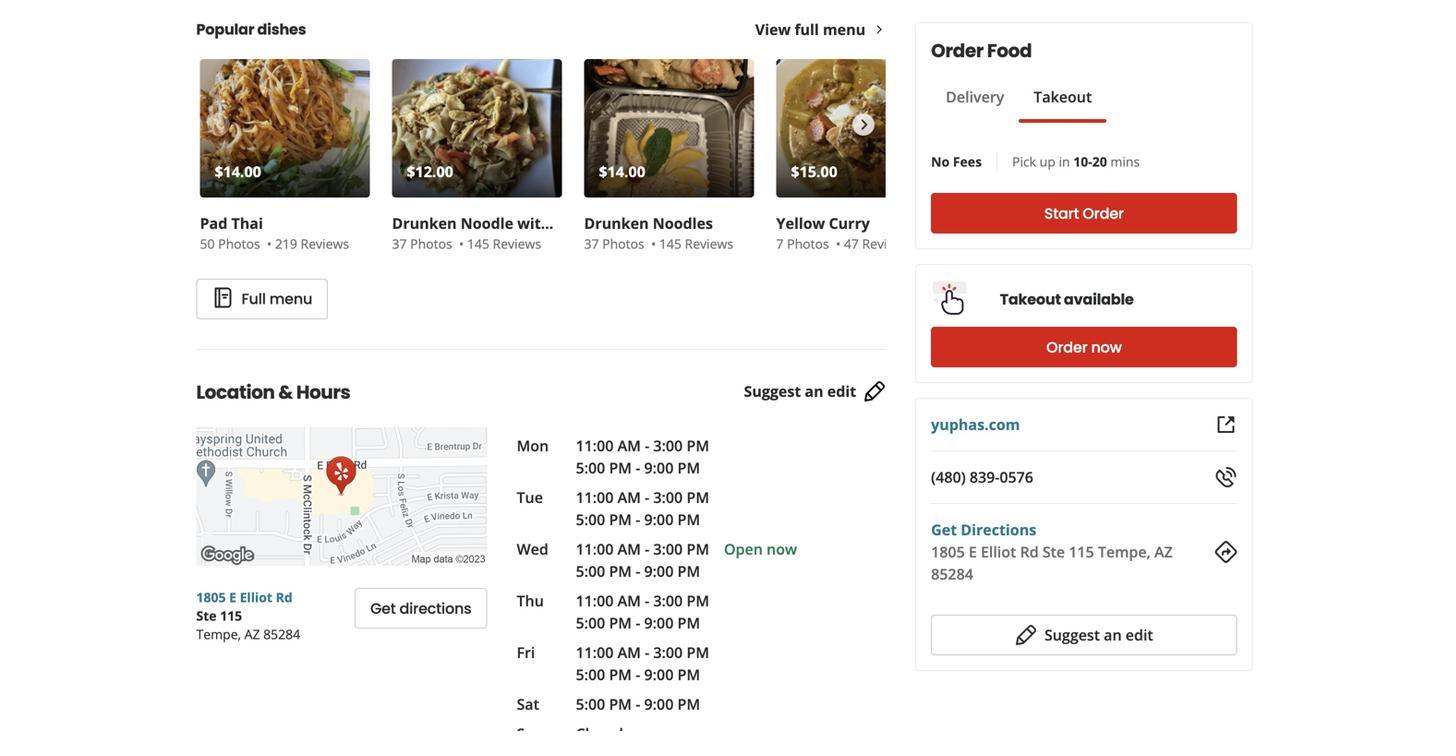 Task type: vqa. For each thing, say whether or not it's contained in the screenshot.
All
no



Task type: locate. For each thing, give the bounding box(es) containing it.
1 $14.00 from the left
[[215, 162, 261, 182]]

elliot inside 1805 e elliot rd ste 115 tempe, az 85284
[[240, 589, 273, 607]]

1 horizontal spatial 85284
[[932, 565, 974, 584]]

2 3:00 from the top
[[654, 488, 683, 508]]

0 horizontal spatial 145
[[467, 235, 490, 253]]

0 vertical spatial tempe,
[[1099, 542, 1151, 562]]

az
[[1155, 542, 1173, 562], [245, 626, 260, 644]]

photos inside pad thai 50 photos
[[218, 235, 260, 253]]

11:00 am - 3:00 pm 5:00 pm - 9:00 pm
[[576, 436, 710, 478], [576, 488, 710, 530], [576, 540, 710, 582], [576, 591, 710, 633], [576, 643, 710, 685]]

2 37 from the left
[[584, 235, 599, 253]]

reviews for curry
[[863, 235, 911, 253]]

1 drunken from the left
[[392, 213, 457, 233]]

24 menu v2 image
[[212, 287, 234, 309]]

1 reviews from the left
[[301, 235, 349, 253]]

0 horizontal spatial get
[[371, 599, 396, 620]]

50
[[200, 235, 215, 253]]

get for get directions
[[371, 599, 396, 620]]

145 reviews for noodle
[[467, 235, 542, 253]]

1 horizontal spatial $14.00
[[599, 162, 646, 182]]

az down 1805 e elliot rd link
[[245, 626, 260, 644]]

photos down lunch
[[603, 235, 645, 253]]

in
[[1059, 153, 1071, 170]]

1 horizontal spatial suggest
[[1045, 626, 1101, 645]]

2 reviews from the left
[[493, 235, 542, 253]]

open now
[[724, 540, 798, 560]]

takeout left 'available'
[[1000, 289, 1062, 310]]

2 am from the top
[[618, 488, 641, 508]]

1 vertical spatial 1805
[[196, 589, 226, 607]]

1 horizontal spatial elliot
[[981, 542, 1017, 562]]

$14.00 down previous icon
[[215, 162, 261, 182]]

protein
[[555, 213, 609, 233]]

1 horizontal spatial tempe,
[[1099, 542, 1151, 562]]

order now link
[[932, 327, 1238, 368]]

0 vertical spatial now
[[1092, 337, 1122, 358]]

1 horizontal spatial 145 reviews
[[660, 235, 734, 253]]

suggest an edit inside button
[[1045, 626, 1154, 645]]

1 horizontal spatial an
[[1104, 626, 1122, 645]]

1 vertical spatial az
[[245, 626, 260, 644]]

now down 'available'
[[1092, 337, 1122, 358]]

takeout for takeout
[[1034, 87, 1092, 107]]

suggest inside suggest an edit link
[[744, 382, 801, 402]]

0576
[[1000, 468, 1034, 487]]

get
[[932, 520, 957, 540], [371, 599, 396, 620]]

1805 e elliot rd link
[[196, 589, 293, 607]]

map image
[[196, 428, 487, 566]]

9:00 for mon
[[645, 458, 674, 478]]

1 vertical spatial get
[[371, 599, 396, 620]]

e inside 1805 e elliot rd ste 115 tempe, az 85284
[[229, 589, 237, 607]]

elliot
[[981, 542, 1017, 562], [240, 589, 273, 607]]

5 9:00 from the top
[[645, 665, 674, 685]]

0 vertical spatial 1805
[[932, 542, 965, 562]]

photos inside yellow curry 7 photos
[[787, 235, 830, 253]]

9:00 for fri
[[645, 665, 674, 685]]

popular
[[196, 19, 254, 40]]

tempe,
[[1099, 542, 1151, 562], [196, 626, 241, 644]]

0 horizontal spatial 145 reviews
[[467, 235, 542, 253]]

start order
[[1045, 203, 1124, 224]]

115
[[1069, 542, 1095, 562], [220, 608, 242, 625]]

0 horizontal spatial now
[[767, 540, 798, 560]]

suggest
[[744, 382, 801, 402], [1045, 626, 1101, 645]]

dishes
[[257, 19, 306, 40]]

2 145 from the left
[[660, 235, 682, 253]]

3 photos from the left
[[603, 235, 645, 253]]

am
[[618, 436, 641, 456], [618, 488, 641, 508], [618, 540, 641, 560], [618, 591, 641, 611], [618, 643, 641, 663]]

1 vertical spatial rd
[[276, 589, 293, 607]]

yellow
[[777, 213, 825, 233]]

tempe, inside get directions 1805 e elliot rd ste 115 tempe, az 85284
[[1099, 542, 1151, 562]]

0 vertical spatial menu
[[823, 19, 866, 39]]

85284
[[932, 565, 974, 584], [263, 626, 300, 644]]

0 horizontal spatial an
[[805, 382, 824, 402]]

0 vertical spatial suggest an edit
[[744, 382, 857, 402]]

0 horizontal spatial elliot
[[240, 589, 273, 607]]

145 down noodle
[[467, 235, 490, 253]]

1 vertical spatial ste
[[196, 608, 217, 625]]

0 horizontal spatial e
[[229, 589, 237, 607]]

1 horizontal spatial 115
[[1069, 542, 1095, 562]]

ste inside 1805 e elliot rd ste 115 tempe, az 85284
[[196, 608, 217, 625]]

85284 down get directions link
[[932, 565, 974, 584]]

3 am from the top
[[618, 540, 641, 560]]

pm
[[687, 436, 710, 456], [609, 458, 632, 478], [678, 458, 701, 478], [687, 488, 710, 508], [609, 510, 632, 530], [678, 510, 701, 530], [687, 540, 710, 560], [609, 562, 632, 582], [678, 562, 701, 582], [687, 591, 710, 611], [609, 614, 632, 633], [678, 614, 701, 633], [687, 643, 710, 663], [609, 665, 632, 685], [678, 665, 701, 685], [609, 695, 632, 715], [678, 695, 701, 715]]

1 horizontal spatial 37
[[584, 235, 599, 253]]

tempe, inside 1805 e elliot rd ste 115 tempe, az 85284
[[196, 626, 241, 644]]

menu left 14 chevron right outline icon
[[823, 19, 866, 39]]

an inside suggest an edit link
[[805, 382, 824, 402]]

11:00 am - 3:00 pm 5:00 pm - 9:00 pm for tue
[[576, 488, 710, 530]]

37 down protein
[[584, 235, 599, 253]]

0 vertical spatial takeout
[[1034, 87, 1092, 107]]

an left 24 pencil v2 icon
[[805, 382, 824, 402]]

0 horizontal spatial 115
[[220, 608, 242, 625]]

1 horizontal spatial 1805
[[932, 542, 965, 562]]

0 vertical spatial elliot
[[981, 542, 1017, 562]]

location & hours
[[196, 380, 351, 406]]

0 vertical spatial order
[[932, 38, 984, 64]]

menu element
[[167, 0, 950, 320]]

get for get directions 1805 e elliot rd ste 115 tempe, az 85284
[[932, 520, 957, 540]]

37 down $12.00
[[392, 235, 407, 253]]

get inside get directions 1805 e elliot rd ste 115 tempe, az 85284
[[932, 520, 957, 540]]

reviews down the with
[[493, 235, 542, 253]]

0 vertical spatial rd
[[1021, 542, 1039, 562]]

drunken down $12.00
[[392, 213, 457, 233]]

tab list
[[932, 86, 1107, 123]]

0 horizontal spatial suggest an edit
[[744, 382, 857, 402]]

order right start
[[1083, 203, 1124, 224]]

0 horizontal spatial 85284
[[263, 626, 300, 644]]

1 vertical spatial suggest an edit
[[1045, 626, 1154, 645]]

0 vertical spatial 85284
[[932, 565, 974, 584]]

145 reviews
[[467, 235, 542, 253], [660, 235, 734, 253]]

1 11:00 am - 3:00 pm 5:00 pm - 9:00 pm from the top
[[576, 436, 710, 478]]

5 11:00 am - 3:00 pm 5:00 pm - 9:00 pm from the top
[[576, 643, 710, 685]]

pick up in 10-20 mins
[[1013, 153, 1140, 170]]

11:00 for tue
[[576, 488, 614, 508]]

11:00 right mon
[[576, 436, 614, 456]]

1 vertical spatial edit
[[1126, 626, 1154, 645]]

2 11:00 from the top
[[576, 488, 614, 508]]

115 up suggest an edit button
[[1069, 542, 1095, 562]]

145 reviews for noodles
[[660, 235, 734, 253]]

4 am from the top
[[618, 591, 641, 611]]

2 $14.00 from the left
[[599, 162, 646, 182]]

0 horizontal spatial 37
[[392, 235, 407, 253]]

reviews
[[301, 235, 349, 253], [493, 235, 542, 253], [685, 235, 734, 253], [863, 235, 911, 253]]

takeout up takeout 'tab panel'
[[1034, 87, 1092, 107]]

view full menu link
[[756, 19, 886, 39]]

az inside 1805 e elliot rd ste 115 tempe, az 85284
[[245, 626, 260, 644]]

now right open
[[767, 540, 798, 560]]

11:00 am - 3:00 pm 5:00 pm - 9:00 pm for wed
[[576, 540, 710, 582]]

0 horizontal spatial ste
[[196, 608, 217, 625]]

get directions
[[371, 599, 472, 620]]

3 reviews from the left
[[685, 235, 734, 253]]

next image
[[854, 114, 874, 136]]

start order button
[[932, 193, 1238, 234]]

reviews for noodles
[[685, 235, 734, 253]]

11:00
[[576, 436, 614, 456], [576, 488, 614, 508], [576, 540, 614, 560], [576, 591, 614, 611], [576, 643, 614, 663]]

11:00 right tue
[[576, 488, 614, 508]]

0 vertical spatial 115
[[1069, 542, 1095, 562]]

1 3:00 from the top
[[654, 436, 683, 456]]

4 9:00 from the top
[[645, 614, 674, 633]]

1 vertical spatial 85284
[[263, 626, 300, 644]]

5 3:00 from the top
[[654, 643, 683, 663]]

drunken inside drunken noodle with protein lunch 37 photos
[[392, 213, 457, 233]]

now
[[1092, 337, 1122, 358], [767, 540, 798, 560]]

1 horizontal spatial drunken
[[584, 213, 649, 233]]

edit inside button
[[1126, 626, 1154, 645]]

1805
[[932, 542, 965, 562], [196, 589, 226, 607]]

1 145 reviews from the left
[[467, 235, 542, 253]]

menu right "full"
[[270, 289, 313, 310]]

3:00 for tue
[[654, 488, 683, 508]]

full
[[795, 19, 819, 39]]

get inside location & hours element
[[371, 599, 396, 620]]

reviews down noodles
[[685, 235, 734, 253]]

115 inside get directions 1805 e elliot rd ste 115 tempe, az 85284
[[1069, 542, 1095, 562]]

order
[[932, 38, 984, 64], [1083, 203, 1124, 224], [1047, 337, 1088, 358]]

2 145 reviews from the left
[[660, 235, 734, 253]]

2 9:00 from the top
[[645, 510, 674, 530]]

1 horizontal spatial suggest an edit
[[1045, 626, 1154, 645]]

5 5:00 from the top
[[576, 665, 606, 685]]

4 11:00 am - 3:00 pm 5:00 pm - 9:00 pm from the top
[[576, 591, 710, 633]]

suggest an edit right 24 pencil v2 image
[[1045, 626, 1154, 645]]

delivery
[[946, 87, 1005, 107]]

pad thai image
[[200, 59, 370, 198]]

full menu
[[242, 289, 313, 310]]

$14.00
[[215, 162, 261, 182], [599, 162, 646, 182]]

ste
[[1043, 542, 1066, 562], [196, 608, 217, 625]]

3 5:00 from the top
[[576, 562, 606, 582]]

drunken inside drunken noodles 37 photos
[[584, 213, 649, 233]]

3 9:00 from the top
[[645, 562, 674, 582]]

0 horizontal spatial suggest
[[744, 382, 801, 402]]

photos down yellow
[[787, 235, 830, 253]]

photos down $12.00
[[410, 235, 453, 253]]

37
[[392, 235, 407, 253], [584, 235, 599, 253]]

0 vertical spatial an
[[805, 382, 824, 402]]

145 down noodles
[[660, 235, 682, 253]]

0 horizontal spatial az
[[245, 626, 260, 644]]

4 reviews from the left
[[863, 235, 911, 253]]

order down takeout available
[[1047, 337, 1088, 358]]

1 horizontal spatial ste
[[1043, 542, 1066, 562]]

1 5:00 from the top
[[576, 458, 606, 478]]

1 11:00 from the top
[[576, 436, 614, 456]]

&
[[278, 380, 293, 406]]

an right 24 pencil v2 image
[[1104, 626, 1122, 645]]

suggest an edit
[[744, 382, 857, 402], [1045, 626, 1154, 645]]

order now
[[1047, 337, 1122, 358]]

4 3:00 from the top
[[654, 591, 683, 611]]

fri
[[517, 643, 535, 663]]

$14.00 up lunch
[[599, 162, 646, 182]]

drunken noodle with protein lunch image
[[392, 59, 562, 198]]

1805 inside get directions 1805 e elliot rd ste 115 tempe, az 85284
[[932, 542, 965, 562]]

1 vertical spatial takeout
[[1000, 289, 1062, 310]]

previous image
[[208, 114, 228, 136]]

order food
[[932, 38, 1032, 64]]

1 horizontal spatial get
[[932, 520, 957, 540]]

photos inside drunken noodles 37 photos
[[603, 235, 645, 253]]

hours
[[296, 380, 351, 406]]

3 3:00 from the top
[[654, 540, 683, 560]]

11:00 right wed
[[576, 540, 614, 560]]

photos for pad
[[218, 235, 260, 253]]

reviews right 219
[[301, 235, 349, 253]]

1 145 from the left
[[467, 235, 490, 253]]

0 horizontal spatial rd
[[276, 589, 293, 607]]

drunken left noodles
[[584, 213, 649, 233]]

1 9:00 from the top
[[645, 458, 674, 478]]

suggest an edit button
[[932, 615, 1238, 656]]

4 11:00 from the top
[[576, 591, 614, 611]]

1 vertical spatial menu
[[270, 289, 313, 310]]

edit
[[828, 382, 857, 402], [1126, 626, 1154, 645]]

photos for yellow
[[787, 235, 830, 253]]

photos down thai
[[218, 235, 260, 253]]

1 am from the top
[[618, 436, 641, 456]]

5 am from the top
[[618, 643, 641, 663]]

az left 24 directions v2 icon
[[1155, 542, 1173, 562]]

3:00
[[654, 436, 683, 456], [654, 488, 683, 508], [654, 540, 683, 560], [654, 591, 683, 611], [654, 643, 683, 663]]

now inside location & hours element
[[767, 540, 798, 560]]

9:00
[[645, 458, 674, 478], [645, 510, 674, 530], [645, 562, 674, 582], [645, 614, 674, 633], [645, 665, 674, 685], [645, 695, 674, 715]]

115 inside 1805 e elliot rd ste 115 tempe, az 85284
[[220, 608, 242, 625]]

85284 down 1805 e elliot rd link
[[263, 626, 300, 644]]

2 11:00 am - 3:00 pm 5:00 pm - 9:00 pm from the top
[[576, 488, 710, 530]]

0 horizontal spatial drunken
[[392, 213, 457, 233]]

1 horizontal spatial e
[[969, 542, 977, 562]]

yuphas.com link
[[932, 415, 1021, 435]]

145 reviews down noodles
[[660, 235, 734, 253]]

1 vertical spatial tempe,
[[196, 626, 241, 644]]

1 horizontal spatial now
[[1092, 337, 1122, 358]]

11:00 am - 3:00 pm 5:00 pm - 9:00 pm for fri
[[576, 643, 710, 685]]

get down '(480)'
[[932, 520, 957, 540]]

2 vertical spatial order
[[1047, 337, 1088, 358]]

0 horizontal spatial tempe,
[[196, 626, 241, 644]]

4 5:00 from the top
[[576, 614, 606, 633]]

1 vertical spatial elliot
[[240, 589, 273, 607]]

1 vertical spatial suggest
[[1045, 626, 1101, 645]]

view
[[756, 19, 791, 39]]

1 vertical spatial an
[[1104, 626, 1122, 645]]

1 vertical spatial now
[[767, 540, 798, 560]]

1 horizontal spatial az
[[1155, 542, 1173, 562]]

1 vertical spatial 115
[[220, 608, 242, 625]]

4 photos from the left
[[787, 235, 830, 253]]

$14.00 for drunken
[[599, 162, 646, 182]]

11:00 right thu in the left of the page
[[576, 591, 614, 611]]

drunken noodle with protein lunch 37 photos
[[392, 213, 658, 253]]

5 11:00 from the top
[[576, 643, 614, 663]]

0 vertical spatial edit
[[828, 382, 857, 402]]

0 vertical spatial suggest
[[744, 382, 801, 402]]

1 37 from the left
[[392, 235, 407, 253]]

2 drunken from the left
[[584, 213, 649, 233]]

rd
[[1021, 542, 1039, 562], [276, 589, 293, 607]]

0 vertical spatial az
[[1155, 542, 1173, 562]]

85284 inside get directions 1805 e elliot rd ste 115 tempe, az 85284
[[932, 565, 974, 584]]

0 vertical spatial ste
[[1043, 542, 1066, 562]]

drunken
[[392, 213, 457, 233], [584, 213, 649, 233]]

mon
[[517, 436, 549, 456]]

drunken for drunken noodles
[[584, 213, 649, 233]]

1 vertical spatial order
[[1083, 203, 1124, 224]]

2 photos from the left
[[410, 235, 453, 253]]

reviews right 47
[[863, 235, 911, 253]]

1 horizontal spatial 145
[[660, 235, 682, 253]]

1 horizontal spatial rd
[[1021, 542, 1039, 562]]

3 11:00 am - 3:00 pm 5:00 pm - 9:00 pm from the top
[[576, 540, 710, 582]]

11:00 am - 3:00 pm 5:00 pm - 9:00 pm for thu
[[576, 591, 710, 633]]

order inside button
[[1083, 203, 1124, 224]]

145
[[467, 235, 490, 253], [660, 235, 682, 253]]

now for open now
[[767, 540, 798, 560]]

menu
[[823, 19, 866, 39], [270, 289, 313, 310]]

219
[[275, 235, 297, 253]]

0 horizontal spatial $14.00
[[215, 162, 261, 182]]

6 9:00 from the top
[[645, 695, 674, 715]]

1 photos from the left
[[218, 235, 260, 253]]

145 reviews down noodle
[[467, 235, 542, 253]]

1 horizontal spatial edit
[[1126, 626, 1154, 645]]

0 horizontal spatial 1805
[[196, 589, 226, 607]]

37 inside drunken noodle with protein lunch 37 photos
[[392, 235, 407, 253]]

suggest an edit inside location & hours element
[[744, 382, 857, 402]]

get left directions
[[371, 599, 396, 620]]

2 5:00 from the top
[[576, 510, 606, 530]]

0 horizontal spatial edit
[[828, 382, 857, 402]]

takeout
[[1034, 87, 1092, 107], [1000, 289, 1062, 310]]

0 vertical spatial get
[[932, 520, 957, 540]]

e
[[969, 542, 977, 562], [229, 589, 237, 607]]

$15.00
[[791, 162, 838, 182]]

available
[[1064, 289, 1134, 310]]

photos
[[218, 235, 260, 253], [410, 235, 453, 253], [603, 235, 645, 253], [787, 235, 830, 253]]

115 down 1805 e elliot rd link
[[220, 608, 242, 625]]

order up delivery
[[932, 38, 984, 64]]

up
[[1040, 153, 1056, 170]]

5:00 for thu
[[576, 614, 606, 633]]

9:00 for tue
[[645, 510, 674, 530]]

1 vertical spatial e
[[229, 589, 237, 607]]

0 vertical spatial e
[[969, 542, 977, 562]]

11:00 up 5:00 pm - 9:00 pm
[[576, 643, 614, 663]]

noodles
[[653, 213, 713, 233]]

suggest an edit left 24 pencil v2 icon
[[744, 382, 857, 402]]

3 11:00 from the top
[[576, 540, 614, 560]]



Task type: describe. For each thing, give the bounding box(es) containing it.
takeout for takeout available
[[1000, 289, 1062, 310]]

no
[[932, 153, 950, 170]]

reviews for noodle
[[493, 235, 542, 253]]

wed
[[517, 540, 549, 560]]

24 external link v2 image
[[1216, 414, 1238, 436]]

view full menu
[[756, 19, 866, 39]]

takeout available
[[1000, 289, 1134, 310]]

takeout tab panel
[[932, 123, 1107, 130]]

24 pencil v2 image
[[864, 381, 886, 403]]

9:00 for thu
[[645, 614, 674, 633]]

85284 inside 1805 e elliot rd ste 115 tempe, az 85284
[[263, 626, 300, 644]]

pick
[[1013, 153, 1037, 170]]

am for mon
[[618, 436, 641, 456]]

1 horizontal spatial menu
[[823, 19, 866, 39]]

with
[[518, 213, 551, 233]]

5:00 for fri
[[576, 665, 606, 685]]

24 directions v2 image
[[1216, 542, 1238, 564]]

11:00 am - 3:00 pm 5:00 pm - 9:00 pm for mon
[[576, 436, 710, 478]]

$12.00
[[407, 162, 453, 182]]

location & hours element
[[167, 349, 916, 732]]

yuphas.com
[[932, 415, 1021, 435]]

47 reviews
[[845, 235, 911, 253]]

suggest an edit link
[[744, 381, 886, 403]]

drunken for drunken noodle with protein lunch
[[392, 213, 457, 233]]

lunch
[[613, 213, 658, 233]]

mins
[[1111, 153, 1140, 170]]

5:00 for tue
[[576, 510, 606, 530]]

edit inside location & hours element
[[828, 382, 857, 402]]

rd inside 1805 e elliot rd ste 115 tempe, az 85284
[[276, 589, 293, 607]]

no fees
[[932, 153, 982, 170]]

7
[[777, 235, 784, 253]]

thu
[[517, 591, 544, 611]]

fees
[[954, 153, 982, 170]]

am for tue
[[618, 488, 641, 508]]

pad thai 50 photos
[[200, 213, 263, 253]]

drunken noodles 37 photos
[[584, 213, 713, 253]]

am for fri
[[618, 643, 641, 663]]

1805 inside 1805 e elliot rd ste 115 tempe, az 85284
[[196, 589, 226, 607]]

11:00 for mon
[[576, 436, 614, 456]]

rd inside get directions 1805 e elliot rd ste 115 tempe, az 85284
[[1021, 542, 1039, 562]]

5:00 for wed
[[576, 562, 606, 582]]

3:00 for mon
[[654, 436, 683, 456]]

219 reviews
[[275, 235, 349, 253]]

reviews for thai
[[301, 235, 349, 253]]

get directions 1805 e elliot rd ste 115 tempe, az 85284
[[932, 520, 1173, 584]]

10-
[[1074, 153, 1093, 170]]

tue
[[517, 488, 543, 508]]

11:00 for fri
[[576, 643, 614, 663]]

3:00 for wed
[[654, 540, 683, 560]]

24 pencil v2 image
[[1016, 625, 1038, 647]]

20
[[1093, 153, 1108, 170]]

directions
[[400, 599, 472, 620]]

14 chevron right outline image
[[873, 23, 886, 36]]

open
[[724, 540, 763, 560]]

drunken noodles image
[[584, 59, 755, 198]]

get directions link
[[932, 520, 1037, 540]]

get directions link
[[355, 589, 487, 629]]

an inside suggest an edit button
[[1104, 626, 1122, 645]]

directions
[[961, 520, 1037, 540]]

37 inside drunken noodles 37 photos
[[584, 235, 599, 253]]

order for now
[[1047, 337, 1088, 358]]

3:00 for fri
[[654, 643, 683, 663]]

9:00 for wed
[[645, 562, 674, 582]]

yellow curry 7 photos
[[777, 213, 870, 253]]

suggest inside suggest an edit button
[[1045, 626, 1101, 645]]

photos for drunken
[[603, 235, 645, 253]]

pad
[[200, 213, 228, 233]]

now for order now
[[1092, 337, 1122, 358]]

11:00 for wed
[[576, 540, 614, 560]]

sat
[[517, 695, 540, 715]]

am for thu
[[618, 591, 641, 611]]

839-
[[970, 468, 1000, 487]]

start
[[1045, 203, 1080, 224]]

0 horizontal spatial menu
[[270, 289, 313, 310]]

elliot inside get directions 1805 e elliot rd ste 115 tempe, az 85284
[[981, 542, 1017, 562]]

location
[[196, 380, 275, 406]]

photos inside drunken noodle with protein lunch 37 photos
[[410, 235, 453, 253]]

145 for noodles
[[660, 235, 682, 253]]

order for food
[[932, 38, 984, 64]]

(480) 839-0576
[[932, 468, 1034, 487]]

popular dishes
[[196, 19, 306, 40]]

6 5:00 from the top
[[576, 695, 606, 715]]

145 for noodle
[[467, 235, 490, 253]]

ste inside get directions 1805 e elliot rd ste 115 tempe, az 85284
[[1043, 542, 1066, 562]]

$14.00 for pad
[[215, 162, 261, 182]]

am for wed
[[618, 540, 641, 560]]

curry
[[829, 213, 870, 233]]

thai
[[231, 213, 263, 233]]

tab list containing delivery
[[932, 86, 1107, 123]]

food
[[988, 38, 1032, 64]]

11:00 for thu
[[576, 591, 614, 611]]

az inside get directions 1805 e elliot rd ste 115 tempe, az 85284
[[1155, 542, 1173, 562]]

24 phone v2 image
[[1216, 467, 1238, 489]]

noodle
[[461, 213, 514, 233]]

1805 e elliot rd ste 115 tempe, az 85284
[[196, 589, 300, 644]]

3:00 for thu
[[654, 591, 683, 611]]

yellow curry image
[[777, 59, 947, 198]]

5:00 pm - 9:00 pm
[[576, 695, 701, 715]]

5:00 for mon
[[576, 458, 606, 478]]

(480)
[[932, 468, 966, 487]]

47
[[845, 235, 859, 253]]

full
[[242, 289, 266, 310]]

full menu link
[[196, 279, 328, 320]]

e inside get directions 1805 e elliot rd ste 115 tempe, az 85284
[[969, 542, 977, 562]]



